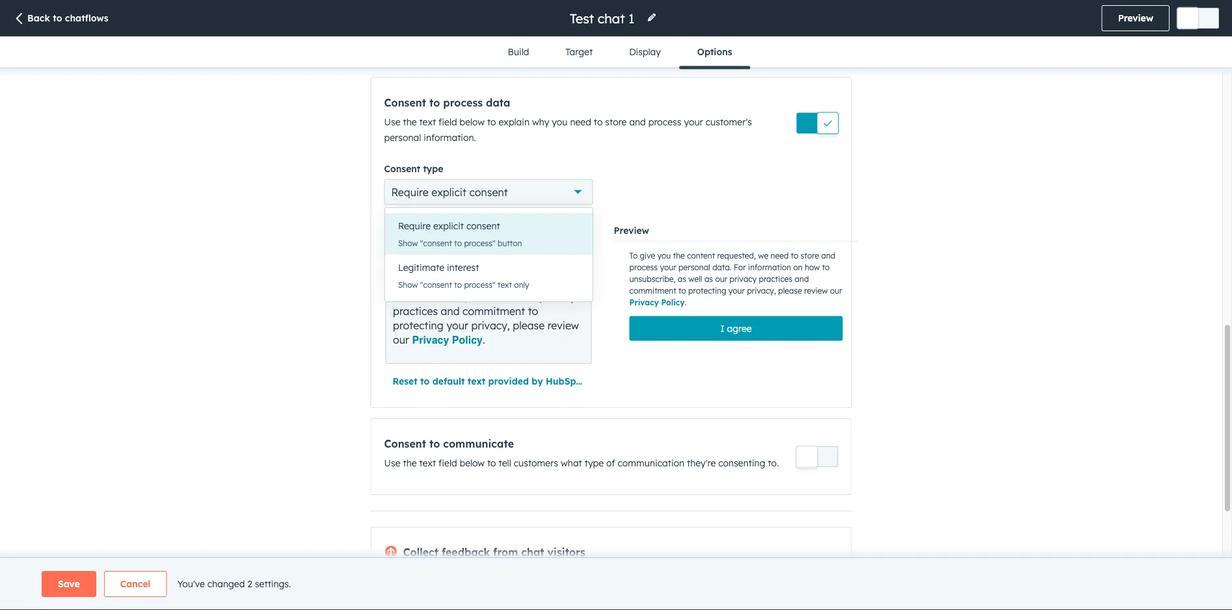 Task type: describe. For each thing, give the bounding box(es) containing it.
use for consent to communicate
[[384, 458, 400, 469]]

back to chatflows button
[[13, 12, 108, 26]]

legitimate interest button
[[385, 255, 593, 281]]

0 horizontal spatial preview
[[614, 225, 649, 236]]

please for to give you the content requested, we need to store and process your personal data. for information on how to unsubscribe, as well as our privacy practices and commitment to protecting your privacy, please review our privacy policy .
[[778, 286, 802, 296]]

consent for require explicit consent
[[469, 186, 508, 199]]

chatflows
[[65, 12, 108, 24]]

agree
[[727, 323, 752, 335]]

chat
[[521, 546, 544, 559]]

and inside use the text field below to explain why you need to store and process your customer's personal information.
[[629, 116, 646, 127]]

target button
[[547, 36, 611, 68]]

reset
[[393, 376, 418, 387]]

show inside legitimate interest show "consent to process" text only
[[398, 280, 418, 290]]

explicit for require explicit consent show "consent to process" button
[[433, 221, 464, 232]]

policy inside privacy policy .
[[452, 334, 483, 346]]

your inside use the text field below to explain why you need to store and process your customer's personal information.
[[684, 116, 703, 127]]

consenting
[[718, 458, 765, 469]]

well for to give you the content requested, we need to store and process your personal data. for information on how to unsubscribe, as well as our privacy practices and commitment to protecting your privacy, please review our privacy policy .
[[689, 275, 702, 284]]

save button
[[42, 572, 96, 598]]

field for communicate
[[439, 458, 457, 469]]

tell
[[499, 458, 511, 469]]

information for to give you the content requested, we need to store and process your personal data. for information on how to unsubscribe, as well as our privacy practices and commitment to protecting your privacy, please review our
[[486, 276, 543, 289]]

use the text field below to explain why you need to store and process your customer's personal information.
[[384, 116, 752, 143]]

give for to give you the content requested, we need to store and process your personal data. for information on how to unsubscribe, as well as our privacy practices and commitment to protecting your privacy, please review our
[[407, 247, 427, 260]]

protecting for to give you the content requested, we need to store and process your personal data. for information on how to unsubscribe, as well as our privacy practices and commitment to protecting your privacy, please review our
[[393, 319, 444, 332]]

you've
[[177, 579, 205, 590]]

process" inside legitimate interest show "consent to process" text only
[[464, 280, 496, 290]]

target
[[566, 46, 593, 58]]

unsubscribe, for to give you the content requested, we need to store and process your personal data. for information on how to unsubscribe, as well as our privacy practices and commitment to protecting your privacy, please review our
[[406, 290, 467, 303]]

consent for require explicit consent show "consent to process" button
[[466, 221, 500, 232]]

settings.
[[255, 579, 291, 590]]

well for to give you the content requested, we need to store and process your personal data. for information on how to unsubscribe, as well as our privacy practices and commitment to protecting your privacy, please review our
[[485, 290, 503, 303]]

cancel
[[120, 579, 151, 590]]

customer's
[[706, 116, 752, 127]]

back
[[27, 12, 50, 24]]

collect feedback from chat visitors
[[403, 546, 586, 559]]

the inside use the text field below to explain why you need to store and process your customer's personal information.
[[403, 116, 417, 127]]

provided
[[488, 376, 529, 387]]

give for to give you the content requested, we need to store and process your personal data. for information on how to unsubscribe, as well as our privacy practices and commitment to protecting your privacy, please review our privacy policy .
[[640, 251, 655, 261]]

navigation containing build
[[490, 36, 750, 69]]

cancel button
[[104, 572, 167, 598]]

process inside use the text field below to explain why you need to store and process your customer's personal information.
[[649, 116, 682, 127]]

to for to give you the content requested, we need to store and process your personal data. for information on how to unsubscribe, as well as our privacy practices and commitment to protecting your privacy, please review our
[[393, 247, 404, 260]]

review for to give you the content requested, we need to store and process your personal data. for information on how to unsubscribe, as well as our privacy practices and commitment to protecting your privacy, please review our
[[548, 319, 579, 332]]

to inside require explicit consent show "consent to process" button
[[454, 238, 462, 248]]

we for to give you the content requested, we need to store and process your personal data. for information on how to unsubscribe, as well as our privacy practices and commitment to protecting your privacy, please review our
[[565, 247, 578, 260]]

options
[[697, 46, 732, 58]]

for for to give you the content requested, we need to store and process your personal data. for information on how to unsubscribe, as well as our privacy practices and commitment to protecting your privacy, please review our
[[467, 276, 483, 289]]

you for to give you the content requested, we need to store and process your personal data. for information on how to unsubscribe, as well as our privacy practices and commitment to protecting your privacy, please review our privacy policy .
[[658, 251, 671, 261]]

back to chatflows
[[27, 12, 108, 24]]

require explicit consent button
[[384, 179, 593, 205]]

privacy policy link for .
[[412, 334, 483, 346]]

2
[[247, 579, 252, 590]]

0 horizontal spatial .
[[483, 333, 485, 346]]

consent for consent to process data
[[384, 96, 426, 109]]

0 vertical spatial type
[[423, 163, 443, 174]]

information for to give you the content requested, we need to store and process your personal data. for information on how to unsubscribe, as well as our privacy practices and commitment to protecting your privacy, please review our privacy policy .
[[748, 263, 791, 273]]

build button
[[490, 36, 547, 68]]

privacy policy .
[[412, 333, 485, 346]]

feedback
[[442, 546, 490, 559]]

personal for to give you the content requested, we need to store and process your personal data. for information on how to unsubscribe, as well as our privacy practices and commitment to protecting your privacy, please review our
[[393, 276, 435, 289]]

use the text field below to tell customers what type of communication they're consenting to.
[[384, 458, 779, 469]]

i agree
[[721, 323, 752, 335]]

how for to give you the content requested, we need to store and process your personal data. for information on how to unsubscribe, as well as our privacy practices and commitment to protecting your privacy, please review our
[[561, 276, 582, 289]]

requested, for to give you the content requested, we need to store and process your personal data. for information on how to unsubscribe, as well as our privacy practices and commitment to protecting your privacy, please review our privacy policy .
[[717, 251, 756, 261]]

need inside use the text field below to explain why you need to store and process your customer's personal information.
[[570, 116, 591, 127]]

to inside back to chatflows button
[[53, 12, 62, 24]]

by
[[532, 376, 543, 387]]

information.
[[424, 132, 476, 143]]

the inside to give you the content requested, we need to store and process your personal data. for information on how to unsubscribe, as well as our privacy practices and commitment to protecting your privacy, please review our privacy policy .
[[673, 251, 685, 261]]

privacy, for to give you the content requested, we need to store and process your personal data. for information on how to unsubscribe, as well as our privacy practices and commitment to protecting your privacy, please review our privacy policy .
[[747, 286, 776, 296]]

reset to default text provided by hubspot button
[[384, 369, 593, 395]]

text for use the text field below to tell customers what type of communication they're consenting to.
[[419, 458, 436, 469]]

communication
[[618, 458, 685, 469]]

field for process
[[439, 116, 457, 127]]

use for consent to process data
[[384, 116, 400, 127]]

explain
[[499, 116, 530, 127]]

store inside use the text field below to explain why you need to store and process your customer's personal information.
[[605, 116, 627, 127]]

policy inside to give you the content requested, we need to store and process your personal data. for information on how to unsubscribe, as well as our privacy practices and commitment to protecting your privacy, please review our privacy policy .
[[661, 298, 685, 308]]

text for use the text field below to explain why you need to store and process your customer's personal information.
[[419, 116, 436, 127]]

data
[[486, 96, 510, 109]]

of
[[606, 458, 615, 469]]

process consent text
[[384, 223, 476, 234]]

i agree button
[[630, 317, 843, 341]]

personal for to give you the content requested, we need to store and process your personal data. for information on how to unsubscribe, as well as our privacy practices and commitment to protecting your privacy, please review our privacy policy .
[[679, 263, 710, 273]]

process" inside require explicit consent show "consent to process" button
[[464, 238, 496, 248]]

commitment for to give you the content requested, we need to store and process your personal data. for information on how to unsubscribe, as well as our privacy practices and commitment to protecting your privacy, please review our privacy policy .
[[630, 286, 676, 296]]

reset to default text provided by hubspot
[[393, 376, 586, 387]]

please for to give you the content requested, we need to store and process your personal data. for information on how to unsubscribe, as well as our privacy practices and commitment to protecting your privacy, please review our
[[513, 319, 545, 332]]

i
[[721, 323, 725, 335]]

default
[[432, 376, 465, 387]]

need for to give you the content requested, we need to store and process your personal data. for information on how to unsubscribe, as well as our privacy practices and commitment to protecting your privacy, please review our
[[393, 262, 417, 275]]

consent for consent type
[[384, 163, 421, 174]]

they're
[[687, 458, 716, 469]]

content for to give you the content requested, we need to store and process your personal data. for information on how to unsubscribe, as well as our privacy practices and commitment to protecting your privacy, please review our privacy policy .
[[687, 251, 715, 261]]

legitimate
[[398, 262, 444, 274]]

require for require explicit consent
[[391, 186, 429, 199]]



Task type: vqa. For each thing, say whether or not it's contained in the screenshot.
Management
no



Task type: locate. For each thing, give the bounding box(es) containing it.
1 horizontal spatial we
[[758, 251, 768, 261]]

1 "consent from the top
[[420, 238, 452, 248]]

consent up require explicit consent
[[384, 163, 421, 174]]

well
[[689, 275, 702, 284], [485, 290, 503, 303]]

1 vertical spatial policy
[[452, 334, 483, 346]]

1 horizontal spatial need
[[570, 116, 591, 127]]

show down legitimate
[[398, 280, 418, 290]]

list box containing require explicit consent
[[385, 208, 593, 302]]

1 horizontal spatial privacy
[[630, 298, 659, 308]]

use down 'consent to communicate'
[[384, 458, 400, 469]]

personal inside to give you the content requested, we need to store and process your personal data. for information on how to unsubscribe, as well as our privacy practices and commitment to protecting your privacy, please review our
[[393, 276, 435, 289]]

need
[[570, 116, 591, 127], [771, 251, 789, 261], [393, 262, 417, 275]]

0 horizontal spatial to
[[393, 247, 404, 260]]

.
[[685, 298, 687, 308], [483, 333, 485, 346]]

0 horizontal spatial commitment
[[463, 305, 525, 318]]

3 consent from the top
[[384, 438, 426, 451]]

communicate
[[443, 438, 514, 451]]

for
[[734, 263, 746, 273], [467, 276, 483, 289]]

1 vertical spatial for
[[467, 276, 483, 289]]

to.
[[768, 458, 779, 469]]

field
[[439, 116, 457, 127], [439, 458, 457, 469]]

why
[[532, 116, 549, 127]]

navigation
[[490, 36, 750, 69]]

show inside require explicit consent show "consent to process" button
[[398, 238, 418, 248]]

hubspot
[[546, 376, 586, 387]]

0 horizontal spatial type
[[423, 163, 443, 174]]

1 vertical spatial review
[[548, 319, 579, 332]]

1 vertical spatial how
[[561, 276, 582, 289]]

1 horizontal spatial well
[[689, 275, 702, 284]]

0 vertical spatial privacy
[[730, 275, 757, 284]]

0 vertical spatial personal
[[384, 132, 421, 143]]

text left only
[[498, 280, 512, 290]]

type left of
[[585, 458, 604, 469]]

process
[[384, 223, 418, 234]]

privacy, inside to give you the content requested, we need to store and process your personal data. for information on how to unsubscribe, as well as our privacy practices and commitment to protecting your privacy, please review our privacy policy .
[[747, 286, 776, 296]]

require explicit consent
[[391, 186, 508, 199]]

0 horizontal spatial information
[[486, 276, 543, 289]]

require inside require explicit consent show "consent to process" button
[[398, 221, 431, 232]]

review for to give you the content requested, we need to store and process your personal data. for information on how to unsubscribe, as well as our privacy practices and commitment to protecting your privacy, please review our privacy policy .
[[804, 286, 828, 296]]

require
[[391, 186, 429, 199], [398, 221, 431, 232]]

consent to communicate
[[384, 438, 514, 451]]

protecting inside to give you the content requested, we need to store and process your personal data. for information on how to unsubscribe, as well as our privacy practices and commitment to protecting your privacy, please review our
[[393, 319, 444, 332]]

. up the i agree button
[[685, 298, 687, 308]]

only
[[514, 280, 529, 290]]

please inside to give you the content requested, we need to store and process your personal data. for information on how to unsubscribe, as well as our privacy practices and commitment to protecting your privacy, please review our
[[513, 319, 545, 332]]

display button
[[611, 36, 679, 68]]

requested, for to give you the content requested, we need to store and process your personal data. for information on how to unsubscribe, as well as our privacy practices and commitment to protecting your privacy, please review our
[[510, 247, 562, 260]]

save
[[58, 579, 80, 590]]

need for to give you the content requested, we need to store and process your personal data. for information on how to unsubscribe, as well as our privacy practices and commitment to protecting your privacy, please review our privacy policy .
[[771, 251, 789, 261]]

consent up require explicit consent button
[[469, 186, 508, 199]]

commitment for to give you the content requested, we need to store and process your personal data. for information on how to unsubscribe, as well as our privacy practices and commitment to protecting your privacy, please review our
[[463, 305, 525, 318]]

0 horizontal spatial how
[[561, 276, 582, 289]]

0 horizontal spatial you
[[430, 247, 448, 260]]

1 vertical spatial preview
[[614, 225, 649, 236]]

privacy inside to give you the content requested, we need to store and process your personal data. for information on how to unsubscribe, as well as our privacy practices and commitment to protecting your privacy, please review our privacy policy .
[[630, 298, 659, 308]]

require explicit consent show "consent to process" button
[[398, 221, 522, 248]]

interest
[[447, 262, 479, 274]]

0 vertical spatial privacy,
[[747, 286, 776, 296]]

1 horizontal spatial information
[[748, 263, 791, 273]]

0 horizontal spatial privacy
[[540, 290, 576, 303]]

require for require explicit consent show "consent to process" button
[[398, 221, 431, 232]]

you inside to give you the content requested, we need to store and process your personal data. for information on how to unsubscribe, as well as our privacy practices and commitment to protecting your privacy, please review our privacy policy .
[[658, 251, 671, 261]]

1 horizontal spatial commitment
[[630, 286, 676, 296]]

1 vertical spatial data.
[[438, 276, 464, 289]]

need inside to give you the content requested, we need to store and process your personal data. for information on how to unsubscribe, as well as our privacy practices and commitment to protecting your privacy, please review our privacy policy .
[[771, 251, 789, 261]]

privacy, inside to give you the content requested, we need to store and process your personal data. for information on how to unsubscribe, as well as our privacy practices and commitment to protecting your privacy, please review our
[[471, 319, 510, 332]]

0 vertical spatial .
[[685, 298, 687, 308]]

on
[[793, 263, 803, 273], [546, 276, 558, 289]]

requested,
[[510, 247, 562, 260], [717, 251, 756, 261]]

consent up information. on the top left
[[384, 96, 426, 109]]

consent down reset
[[384, 438, 426, 451]]

use inside use the text field below to explain why you need to store and process your customer's personal information.
[[384, 116, 400, 127]]

information inside to give you the content requested, we need to store and process your personal data. for information on how to unsubscribe, as well as our privacy practices and commitment to protecting your privacy, please review our privacy policy .
[[748, 263, 791, 273]]

well inside to give you the content requested, we need to store and process your personal data. for information on how to unsubscribe, as well as our privacy practices and commitment to protecting your privacy, please review our privacy policy .
[[689, 275, 702, 284]]

we for to give you the content requested, we need to store and process your personal data. for information on how to unsubscribe, as well as our privacy practices and commitment to protecting your privacy, please review our privacy policy .
[[758, 251, 768, 261]]

1 vertical spatial show
[[398, 280, 418, 290]]

privacy
[[630, 298, 659, 308], [412, 334, 449, 346]]

requested, inside to give you the content requested, we need to store and process your personal data. for information on how to unsubscribe, as well as our privacy practices and commitment to protecting your privacy, please review our privacy policy .
[[717, 251, 756, 261]]

we inside to give you the content requested, we need to store and process your personal data. for information on how to unsubscribe, as well as our privacy practices and commitment to protecting your privacy, please review our privacy policy .
[[758, 251, 768, 261]]

None field
[[569, 9, 639, 27]]

privacy inside privacy policy .
[[412, 334, 449, 346]]

consent
[[469, 186, 508, 199], [466, 221, 500, 232], [421, 223, 456, 234]]

to for to give you the content requested, we need to store and process your personal data. for information on how to unsubscribe, as well as our privacy practices and commitment to protecting your privacy, please review our privacy policy .
[[630, 251, 638, 261]]

0 horizontal spatial data.
[[438, 276, 464, 289]]

practices up the i agree button
[[759, 275, 793, 284]]

give
[[407, 247, 427, 260], [640, 251, 655, 261]]

1 vertical spatial below
[[460, 458, 485, 469]]

unsubscribe, for to give you the content requested, we need to store and process your personal data. for information on how to unsubscribe, as well as our privacy practices and commitment to protecting your privacy, please review our privacy policy .
[[630, 275, 676, 284]]

"consent
[[420, 238, 452, 248], [420, 280, 452, 290]]

text inside legitimate interest show "consent to process" text only
[[498, 280, 512, 290]]

. inside to give you the content requested, we need to store and process your personal data. for information on how to unsubscribe, as well as our privacy practices and commitment to protecting your privacy, please review our privacy policy .
[[685, 298, 687, 308]]

explicit down require explicit consent
[[433, 221, 464, 232]]

0 horizontal spatial well
[[485, 290, 503, 303]]

content for to give you the content requested, we need to store and process your personal data. for information on how to unsubscribe, as well as our privacy practices and commitment to protecting your privacy, please review our
[[470, 247, 507, 260]]

1 vertical spatial use
[[384, 458, 400, 469]]

0 vertical spatial commitment
[[630, 286, 676, 296]]

0 vertical spatial use
[[384, 116, 400, 127]]

preview inside button
[[1118, 12, 1154, 24]]

1 vertical spatial please
[[513, 319, 545, 332]]

text down 'consent to communicate'
[[419, 458, 436, 469]]

practices for to give you the content requested, we need to store and process your personal data. for information on how to unsubscribe, as well as our privacy practices and commitment to protecting your privacy, please review our
[[393, 305, 438, 318]]

2 "consent from the top
[[420, 280, 452, 290]]

0 vertical spatial on
[[793, 263, 803, 273]]

practices inside to give you the content requested, we need to store and process your personal data. for information on how to unsubscribe, as well as our privacy practices and commitment to protecting your privacy, please review our
[[393, 305, 438, 318]]

options button
[[679, 36, 750, 69]]

below inside use the text field below to explain why you need to store and process your customer's personal information.
[[460, 116, 485, 127]]

use
[[384, 116, 400, 127], [384, 458, 400, 469]]

1 show from the top
[[398, 238, 418, 248]]

1 field from the top
[[439, 116, 457, 127]]

from
[[493, 546, 518, 559]]

policy
[[661, 298, 685, 308], [452, 334, 483, 346]]

1 horizontal spatial unsubscribe,
[[630, 275, 676, 284]]

on for to give you the content requested, we need to store and process your personal data. for information on how to unsubscribe, as well as our privacy practices and commitment to protecting your privacy, please review our privacy policy .
[[793, 263, 803, 273]]

1 horizontal spatial requested,
[[717, 251, 756, 261]]

type up require explicit consent
[[423, 163, 443, 174]]

privacy, for to give you the content requested, we need to store and process your personal data. for information on how to unsubscribe, as well as our privacy practices and commitment to protecting your privacy, please review our
[[471, 319, 510, 332]]

privacy,
[[747, 286, 776, 296], [471, 319, 510, 332]]

store for to give you the content requested, we need to store and process your personal data. for information on how to unsubscribe, as well as our privacy practices and commitment to protecting your privacy, please review our privacy policy .
[[801, 251, 819, 261]]

1 vertical spatial require
[[398, 221, 431, 232]]

commitment inside to give you the content requested, we need to store and process your personal data. for information on how to unsubscribe, as well as our privacy practices and commitment to protecting your privacy, please review our privacy policy .
[[630, 286, 676, 296]]

show down process
[[398, 238, 418, 248]]

below
[[460, 116, 485, 127], [460, 458, 485, 469]]

2 field from the top
[[439, 458, 457, 469]]

to inside reset to default text provided by hubspot "button"
[[420, 376, 430, 387]]

how for to give you the content requested, we need to store and process your personal data. for information on how to unsubscribe, as well as our privacy practices and commitment to protecting your privacy, please review our privacy policy .
[[805, 263, 820, 273]]

1 below from the top
[[460, 116, 485, 127]]

0 horizontal spatial privacy policy link
[[412, 334, 483, 346]]

1 consent from the top
[[384, 96, 426, 109]]

0 horizontal spatial privacy
[[412, 334, 449, 346]]

to give you the content requested, we need to store and process your personal data. for information on how to unsubscribe, as well as our privacy practices and commitment to protecting your privacy, please review our
[[393, 247, 584, 346]]

type
[[423, 163, 443, 174], [585, 458, 604, 469]]

0 horizontal spatial we
[[565, 247, 578, 260]]

1 vertical spatial privacy
[[412, 334, 449, 346]]

the inside to give you the content requested, we need to store and process your personal data. for information on how to unsubscribe, as well as our privacy practices and commitment to protecting your privacy, please review our
[[451, 247, 467, 260]]

well up the i agree button
[[689, 275, 702, 284]]

1 vertical spatial need
[[771, 251, 789, 261]]

you've changed 2 settings.
[[177, 579, 291, 590]]

0 horizontal spatial review
[[548, 319, 579, 332]]

0 vertical spatial information
[[748, 263, 791, 273]]

1 vertical spatial practices
[[393, 305, 438, 318]]

to inside legitimate interest show "consent to process" text only
[[454, 280, 462, 290]]

show
[[398, 238, 418, 248], [398, 280, 418, 290]]

0 vertical spatial field
[[439, 116, 457, 127]]

well down the legitimate interest 'button'
[[485, 290, 503, 303]]

consent
[[384, 96, 426, 109], [384, 163, 421, 174], [384, 438, 426, 451]]

1 horizontal spatial protecting
[[688, 286, 726, 296]]

requested, inside to give you the content requested, we need to store and process your personal data. for information on how to unsubscribe, as well as our privacy practices and commitment to protecting your privacy, please review our
[[510, 247, 562, 260]]

what
[[561, 458, 582, 469]]

on for to give you the content requested, we need to store and process your personal data. for information on how to unsubscribe, as well as our privacy practices and commitment to protecting your privacy, please review our
[[546, 276, 558, 289]]

1 vertical spatial type
[[585, 458, 604, 469]]

privacy inside to give you the content requested, we need to store and process your personal data. for information on how to unsubscribe, as well as our privacy practices and commitment to protecting your privacy, please review our
[[540, 290, 576, 303]]

protecting up privacy policy .
[[393, 319, 444, 332]]

explicit
[[431, 186, 466, 199], [433, 221, 464, 232]]

explicit up "process consent text" on the top of the page
[[431, 186, 466, 199]]

privacy for to give you the content requested, we need to store and process your personal data. for information on how to unsubscribe, as well as our privacy practices and commitment to protecting your privacy, please review our
[[540, 290, 576, 303]]

1 horizontal spatial review
[[804, 286, 828, 296]]

1 horizontal spatial content
[[687, 251, 715, 261]]

personal inside use the text field below to explain why you need to store and process your customer's personal information.
[[384, 132, 421, 143]]

1 horizontal spatial for
[[734, 263, 746, 273]]

process"
[[464, 238, 496, 248], [464, 280, 496, 290]]

store inside to give you the content requested, we need to store and process your personal data. for information on how to unsubscribe, as well as our privacy practices and commitment to protecting your privacy, please review our privacy policy .
[[801, 251, 819, 261]]

process" down interest in the top left of the page
[[464, 280, 496, 290]]

the
[[403, 116, 417, 127], [451, 247, 467, 260], [673, 251, 685, 261], [403, 458, 417, 469]]

1 process" from the top
[[464, 238, 496, 248]]

below for process
[[460, 116, 485, 127]]

information inside to give you the content requested, we need to store and process your personal data. for information on how to unsubscribe, as well as our privacy practices and commitment to protecting your privacy, please review our
[[486, 276, 543, 289]]

unsubscribe, inside to give you the content requested, we need to store and process your personal data. for information on how to unsubscribe, as well as our privacy practices and commitment to protecting your privacy, please review our privacy policy .
[[630, 275, 676, 284]]

review
[[804, 286, 828, 296], [548, 319, 579, 332]]

0 horizontal spatial for
[[467, 276, 483, 289]]

give inside to give you the content requested, we need to store and process your personal data. for information on how to unsubscribe, as well as our privacy practices and commitment to protecting your privacy, please review our
[[407, 247, 427, 260]]

1 horizontal spatial please
[[778, 286, 802, 296]]

privacy, up privacy policy .
[[471, 319, 510, 332]]

review inside to give you the content requested, we need to store and process your personal data. for information on how to unsubscribe, as well as our privacy practices and commitment to protecting your privacy, please review our privacy policy .
[[804, 286, 828, 296]]

0 horizontal spatial content
[[470, 247, 507, 260]]

data. down interest in the top left of the page
[[438, 276, 464, 289]]

0 horizontal spatial privacy,
[[471, 319, 510, 332]]

list box
[[385, 208, 593, 302]]

for inside to give you the content requested, we need to store and process your personal data. for information on how to unsubscribe, as well as our privacy practices and commitment to protecting your privacy, please review our
[[467, 276, 483, 289]]

for up agree
[[734, 263, 746, 273]]

privacy inside to give you the content requested, we need to store and process your personal data. for information on how to unsubscribe, as well as our privacy practices and commitment to protecting your privacy, please review our privacy policy .
[[730, 275, 757, 284]]

consent inside dropdown button
[[469, 186, 508, 199]]

require inside dropdown button
[[391, 186, 429, 199]]

changed
[[207, 579, 245, 590]]

to
[[393, 247, 404, 260], [630, 251, 638, 261]]

practices for to give you the content requested, we need to store and process your personal data. for information on how to unsubscribe, as well as our privacy practices and commitment to protecting your privacy, please review our privacy policy .
[[759, 275, 793, 284]]

0 vertical spatial practices
[[759, 275, 793, 284]]

1 vertical spatial unsubscribe,
[[406, 290, 467, 303]]

well inside to give you the content requested, we need to store and process your personal data. for information on how to unsubscribe, as well as our privacy practices and commitment to protecting your privacy, please review our
[[485, 290, 503, 303]]

content inside to give you the content requested, we need to store and process your personal data. for information on how to unsubscribe, as well as our privacy practices and commitment to protecting your privacy, please review our privacy policy .
[[687, 251, 715, 261]]

protecting inside to give you the content requested, we need to store and process your personal data. for information on how to unsubscribe, as well as our privacy practices and commitment to protecting your privacy, please review our privacy policy .
[[688, 286, 726, 296]]

0 horizontal spatial give
[[407, 247, 427, 260]]

content
[[470, 247, 507, 260], [687, 251, 715, 261]]

1 vertical spatial information
[[486, 276, 543, 289]]

on inside to give you the content requested, we need to store and process your personal data. for information on how to unsubscribe, as well as our privacy practices and commitment to protecting your privacy, please review our
[[546, 276, 558, 289]]

None text field
[[393, 247, 585, 347]]

1 vertical spatial field
[[439, 458, 457, 469]]

0 vertical spatial well
[[689, 275, 702, 284]]

give inside to give you the content requested, we need to store and process your personal data. for information on how to unsubscribe, as well as our privacy practices and commitment to protecting your privacy, please review our privacy policy .
[[640, 251, 655, 261]]

how inside to give you the content requested, we need to store and process your personal data. for information on how to unsubscribe, as well as our privacy practices and commitment to protecting your privacy, please review our
[[561, 276, 582, 289]]

protecting for to give you the content requested, we need to store and process your personal data. for information on how to unsubscribe, as well as our privacy practices and commitment to protecting your privacy, please review our privacy policy .
[[688, 286, 726, 296]]

text inside use the text field below to explain why you need to store and process your customer's personal information.
[[419, 116, 436, 127]]

consent right process
[[421, 223, 456, 234]]

2 vertical spatial need
[[393, 262, 417, 275]]

consent to process data
[[384, 96, 510, 109]]

text for process consent text
[[459, 223, 476, 234]]

explicit inside require explicit consent show "consent to process" button
[[433, 221, 464, 232]]

you
[[552, 116, 568, 127], [430, 247, 448, 260], [658, 251, 671, 261]]

preview button
[[1102, 5, 1170, 31]]

text right default
[[468, 376, 485, 387]]

0 vertical spatial show
[[398, 238, 418, 248]]

2 vertical spatial consent
[[384, 438, 426, 451]]

0 vertical spatial require
[[391, 186, 429, 199]]

text up information. on the top left
[[419, 116, 436, 127]]

2 horizontal spatial store
[[801, 251, 819, 261]]

0 vertical spatial policy
[[661, 298, 685, 308]]

to inside to give you the content requested, we need to store and process your personal data. for information on how to unsubscribe, as well as our privacy practices and commitment to protecting your privacy, please review our privacy policy .
[[630, 251, 638, 261]]

1 horizontal spatial on
[[793, 263, 803, 273]]

. up "reset to default text provided by hubspot"
[[483, 333, 485, 346]]

process inside to give you the content requested, we need to store and process your personal data. for information on how to unsubscribe, as well as our privacy practices and commitment to protecting your privacy, please review our privacy policy .
[[630, 263, 658, 273]]

require explicit consent button
[[385, 213, 593, 239]]

you for to give you the content requested, we need to store and process your personal data. for information on how to unsubscribe, as well as our privacy practices and commitment to protecting your privacy, please review our
[[430, 247, 448, 260]]

1 horizontal spatial privacy
[[730, 275, 757, 284]]

display
[[629, 46, 661, 58]]

privacy
[[730, 275, 757, 284], [540, 290, 576, 303]]

commitment
[[630, 286, 676, 296], [463, 305, 525, 318]]

1 vertical spatial process"
[[464, 280, 496, 290]]

button
[[498, 238, 522, 248]]

to inside to give you the content requested, we need to store and process your personal data. for information on how to unsubscribe, as well as our privacy practices and commitment to protecting your privacy, please review our
[[393, 247, 404, 260]]

require up legitimate
[[398, 221, 431, 232]]

your
[[684, 116, 703, 127], [523, 262, 545, 275], [660, 263, 676, 273], [729, 286, 745, 296], [447, 319, 468, 332]]

text up interest in the top left of the page
[[459, 223, 476, 234]]

data. for to give you the content requested, we need to store and process your personal data. for information on how to unsubscribe, as well as our privacy practices and commitment to protecting your privacy, please review our
[[438, 276, 464, 289]]

0 vertical spatial protecting
[[688, 286, 726, 296]]

consent type
[[384, 163, 443, 174]]

1 horizontal spatial store
[[605, 116, 627, 127]]

0 horizontal spatial policy
[[452, 334, 483, 346]]

unsubscribe,
[[630, 275, 676, 284], [406, 290, 467, 303]]

1 vertical spatial explicit
[[433, 221, 464, 232]]

"consent down "process consent text" on the top of the page
[[420, 238, 452, 248]]

store for to give you the content requested, we need to store and process your personal data. for information on how to unsubscribe, as well as our privacy practices and commitment to protecting your privacy, please review our
[[433, 262, 458, 275]]

2 consent from the top
[[384, 163, 421, 174]]

please
[[778, 286, 802, 296], [513, 319, 545, 332]]

0 vertical spatial explicit
[[431, 186, 466, 199]]

consent for consent to communicate
[[384, 438, 426, 451]]

"consent down legitimate
[[420, 280, 452, 290]]

2 process" from the top
[[464, 280, 496, 290]]

"consent inside legitimate interest show "consent to process" text only
[[420, 280, 452, 290]]

consent up button at the top left of page
[[466, 221, 500, 232]]

for inside to give you the content requested, we need to store and process your personal data. for information on how to unsubscribe, as well as our privacy practices and commitment to protecting your privacy, please review our privacy policy .
[[734, 263, 746, 273]]

on inside to give you the content requested, we need to store and process your personal data. for information on how to unsubscribe, as well as our privacy practices and commitment to protecting your privacy, please review our privacy policy .
[[793, 263, 803, 273]]

to
[[53, 12, 62, 24], [429, 96, 440, 109], [487, 116, 496, 127], [594, 116, 603, 127], [454, 238, 462, 248], [791, 251, 799, 261], [420, 262, 430, 275], [822, 263, 830, 273], [454, 280, 462, 290], [679, 286, 686, 296], [393, 290, 403, 303], [528, 305, 538, 318], [420, 376, 430, 387], [429, 438, 440, 451], [487, 458, 496, 469]]

practices
[[759, 275, 793, 284], [393, 305, 438, 318]]

1 vertical spatial .
[[483, 333, 485, 346]]

you inside to give you the content requested, we need to store and process your personal data. for information on how to unsubscribe, as well as our privacy practices and commitment to protecting your privacy, please review our
[[430, 247, 448, 260]]

"consent inside require explicit consent show "consent to process" button
[[420, 238, 452, 248]]

practices down legitimate
[[393, 305, 438, 318]]

process inside to give you the content requested, we need to store and process your personal data. for information on how to unsubscribe, as well as our privacy practices and commitment to protecting your privacy, please review our
[[482, 262, 520, 275]]

2 use from the top
[[384, 458, 400, 469]]

require down consent type
[[391, 186, 429, 199]]

1 horizontal spatial .
[[685, 298, 687, 308]]

store inside to give you the content requested, we need to store and process your personal data. for information on how to unsubscribe, as well as our privacy practices and commitment to protecting your privacy, please review our
[[433, 262, 458, 275]]

1 horizontal spatial practices
[[759, 275, 793, 284]]

data. up i on the bottom
[[713, 263, 732, 273]]

data. inside to give you the content requested, we need to store and process your personal data. for information on how to unsubscribe, as well as our privacy practices and commitment to protecting your privacy, please review our privacy policy .
[[713, 263, 732, 273]]

0 vertical spatial unsubscribe,
[[630, 275, 676, 284]]

for down interest in the top left of the page
[[467, 276, 483, 289]]

1 horizontal spatial privacy policy link
[[630, 298, 685, 308]]

privacy policy link for you
[[630, 298, 685, 308]]

0 vertical spatial privacy policy link
[[630, 298, 685, 308]]

2 vertical spatial store
[[433, 262, 458, 275]]

data. for to give you the content requested, we need to store and process your personal data. for information on how to unsubscribe, as well as our privacy practices and commitment to protecting your privacy, please review our privacy policy .
[[713, 263, 732, 273]]

practices inside to give you the content requested, we need to store and process your personal data. for information on how to unsubscribe, as well as our privacy practices and commitment to protecting your privacy, please review our privacy policy .
[[759, 275, 793, 284]]

1 vertical spatial "consent
[[420, 280, 452, 290]]

field down 'consent to communicate'
[[439, 458, 457, 469]]

privacy, up agree
[[747, 286, 776, 296]]

below for communicate
[[460, 458, 485, 469]]

content inside to give you the content requested, we need to store and process your personal data. for information on how to unsubscribe, as well as our privacy practices and commitment to protecting your privacy, please review our
[[470, 247, 507, 260]]

below down communicate
[[460, 458, 485, 469]]

how inside to give you the content requested, we need to store and process your personal data. for information on how to unsubscribe, as well as our privacy practices and commitment to protecting your privacy, please review our privacy policy .
[[805, 263, 820, 273]]

customers
[[514, 458, 558, 469]]

explicit for require explicit consent
[[431, 186, 466, 199]]

collect
[[403, 546, 439, 559]]

2 below from the top
[[460, 458, 485, 469]]

none text field containing to give you the content requested, we need to store and process your personal data. for information on how to unsubscribe, as well as our privacy practices and commitment to protecting your privacy, please review our
[[393, 247, 585, 347]]

as
[[678, 275, 686, 284], [705, 275, 713, 284], [470, 290, 482, 303], [506, 290, 518, 303]]

consent inside require explicit consent show "consent to process" button
[[466, 221, 500, 232]]

our
[[715, 275, 728, 284], [830, 286, 842, 296], [520, 290, 537, 303], [393, 333, 409, 346]]

2 show from the top
[[398, 280, 418, 290]]

for for to give you the content requested, we need to store and process your personal data. for information on how to unsubscribe, as well as our privacy practices and commitment to protecting your privacy, please review our privacy policy .
[[734, 263, 746, 273]]

text inside reset to default text provided by hubspot "button"
[[468, 376, 485, 387]]

explicit inside dropdown button
[[431, 186, 466, 199]]

personal inside to give you the content requested, we need to store and process your personal data. for information on how to unsubscribe, as well as our privacy practices and commitment to protecting your privacy, please review our privacy policy .
[[679, 263, 710, 273]]

review inside to give you the content requested, we need to store and process your personal data. for information on how to unsubscribe, as well as our privacy practices and commitment to protecting your privacy, please review our
[[548, 319, 579, 332]]

1 horizontal spatial policy
[[661, 298, 685, 308]]

protecting up i on the bottom
[[688, 286, 726, 296]]

below up information. on the top left
[[460, 116, 485, 127]]

visitors
[[548, 546, 586, 559]]

0 vertical spatial for
[[734, 263, 746, 273]]

store
[[605, 116, 627, 127], [801, 251, 819, 261], [433, 262, 458, 275]]

use up consent type
[[384, 116, 400, 127]]

you inside use the text field below to explain why you need to store and process your customer's personal information.
[[552, 116, 568, 127]]

field inside use the text field below to explain why you need to store and process your customer's personal information.
[[439, 116, 457, 127]]

0 horizontal spatial please
[[513, 319, 545, 332]]

1 use from the top
[[384, 116, 400, 127]]

build
[[508, 46, 529, 58]]

0 vertical spatial consent
[[384, 96, 426, 109]]

1 horizontal spatial preview
[[1118, 12, 1154, 24]]

0 horizontal spatial protecting
[[393, 319, 444, 332]]

1 vertical spatial privacy
[[540, 290, 576, 303]]

privacy for to give you the content requested, we need to store and process your personal data. for information on how to unsubscribe, as well as our privacy practices and commitment to protecting your privacy, please review our privacy policy .
[[730, 275, 757, 284]]

process" up the legitimate interest 'button'
[[464, 238, 496, 248]]

legitimate interest show "consent to process" text only
[[398, 262, 529, 290]]

1 horizontal spatial data.
[[713, 263, 732, 273]]

and
[[629, 116, 646, 127], [821, 251, 836, 261], [461, 262, 480, 275], [795, 275, 809, 284], [441, 305, 460, 318]]

0 vertical spatial how
[[805, 263, 820, 273]]

please inside to give you the content requested, we need to store and process your personal data. for information on how to unsubscribe, as well as our privacy practices and commitment to protecting your privacy, please review our privacy policy .
[[778, 286, 802, 296]]

privacy policy link
[[630, 298, 685, 308], [412, 334, 483, 346]]

0 vertical spatial process"
[[464, 238, 496, 248]]

commitment inside to give you the content requested, we need to store and process your personal data. for information on how to unsubscribe, as well as our privacy practices and commitment to protecting your privacy, please review our
[[463, 305, 525, 318]]

1 vertical spatial store
[[801, 251, 819, 261]]

need inside to give you the content requested, we need to store and process your personal data. for information on how to unsubscribe, as well as our privacy practices and commitment to protecting your privacy, please review our
[[393, 262, 417, 275]]

preview
[[1118, 12, 1154, 24], [614, 225, 649, 236]]

0 horizontal spatial requested,
[[510, 247, 562, 260]]

1 vertical spatial on
[[546, 276, 558, 289]]

field up information. on the top left
[[439, 116, 457, 127]]

unsubscribe, inside to give you the content requested, we need to store and process your personal data. for information on how to unsubscribe, as well as our privacy practices and commitment to protecting your privacy, please review our
[[406, 290, 467, 303]]

0 horizontal spatial on
[[546, 276, 558, 289]]

we inside to give you the content requested, we need to store and process your personal data. for information on how to unsubscribe, as well as our privacy practices and commitment to protecting your privacy, please review our
[[565, 247, 578, 260]]

1 horizontal spatial how
[[805, 263, 820, 273]]

1 vertical spatial commitment
[[463, 305, 525, 318]]

to give you the content requested, we need to store and process your personal data. for information on how to unsubscribe, as well as our privacy practices and commitment to protecting your privacy, please review our privacy policy .
[[630, 251, 842, 308]]

how
[[805, 263, 820, 273], [561, 276, 582, 289]]

data. inside to give you the content requested, we need to store and process your personal data. for information on how to unsubscribe, as well as our privacy practices and commitment to protecting your privacy, please review our
[[438, 276, 464, 289]]

personal
[[384, 132, 421, 143], [679, 263, 710, 273], [393, 276, 435, 289]]

2 horizontal spatial need
[[771, 251, 789, 261]]



